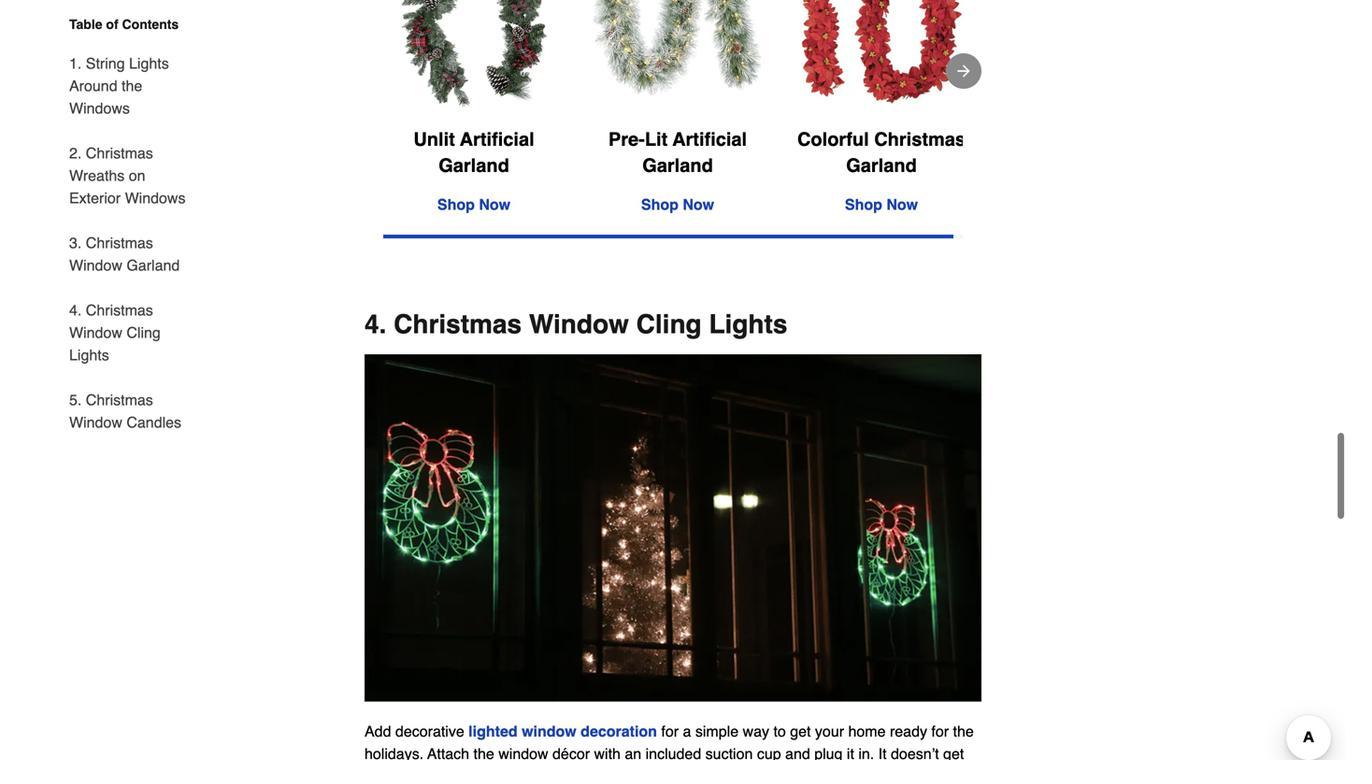 Task type: locate. For each thing, give the bounding box(es) containing it.
cup
[[757, 744, 781, 760]]

on
[[129, 167, 145, 184]]

the down string
[[122, 77, 142, 94]]

simple
[[696, 722, 739, 739]]

for
[[662, 722, 679, 739], [932, 722, 949, 739]]

artificial
[[460, 128, 535, 149], [673, 128, 747, 149]]

shop down colorful christmas garland
[[845, 195, 883, 212]]

lit
[[645, 128, 668, 149]]

shop
[[438, 195, 475, 212], [641, 195, 679, 212], [845, 195, 883, 212]]

window down add decorative lighted window decoration
[[499, 744, 549, 760]]

1 horizontal spatial artificial
[[673, 128, 747, 149]]

shop now down unlit artificial garland
[[438, 195, 511, 212]]

arrow right image
[[955, 61, 973, 80]]

lighted
[[469, 722, 518, 739]]

home
[[849, 722, 886, 739]]

1 horizontal spatial now
[[683, 195, 715, 212]]

suction
[[706, 744, 753, 760]]

now for unlit artificial garland
[[479, 195, 511, 212]]

doesn't
[[891, 744, 939, 760]]

a strand of unlit artificial christmas garland. image
[[383, 0, 565, 107]]

of
[[106, 17, 118, 32]]

lights inside 4. christmas window cling lights
[[69, 346, 109, 364]]

window
[[522, 722, 577, 739], [499, 744, 549, 760]]

0 horizontal spatial cling
[[127, 324, 161, 341]]

exterior
[[69, 189, 121, 207]]

table
[[69, 17, 102, 32]]

0 horizontal spatial shop
[[438, 195, 475, 212]]

included
[[646, 744, 702, 760]]

3 shop now from the left
[[845, 195, 918, 212]]

now
[[479, 195, 511, 212], [683, 195, 715, 212], [887, 195, 918, 212]]

christmas inside 3. christmas window garland
[[86, 234, 153, 252]]

windows inside 2. christmas wreaths on exterior windows
[[125, 189, 186, 207]]

window inside 3. christmas window garland
[[69, 257, 122, 274]]

wreaths
[[69, 167, 125, 184]]

cling
[[637, 309, 702, 339], [127, 324, 161, 341]]

windows down on
[[125, 189, 186, 207]]

0 horizontal spatial the
[[122, 77, 142, 94]]

artificial right "unlit"
[[460, 128, 535, 149]]

shop now down pre-lit artificial garland
[[641, 195, 715, 212]]

1 horizontal spatial the
[[474, 744, 494, 760]]

shop for christmas
[[845, 195, 883, 212]]

5.
[[69, 391, 82, 409]]

string
[[86, 55, 125, 72]]

decorative
[[395, 722, 465, 739]]

christmas for 5. christmas window candles link
[[86, 391, 153, 409]]

2 shop from the left
[[641, 195, 679, 212]]

2 artificial from the left
[[673, 128, 747, 149]]

2 shop now from the left
[[641, 195, 715, 212]]

1 vertical spatial windows
[[125, 189, 186, 207]]

2 horizontal spatial shop now
[[845, 195, 918, 212]]

garland down colorful
[[846, 154, 917, 175]]

around
[[69, 77, 117, 94]]

artificial inside unlit artificial garland
[[460, 128, 535, 149]]

garland down lit at top left
[[643, 154, 713, 175]]

christmas inside 2. christmas wreaths on exterior windows
[[86, 144, 153, 162]]

1 artificial from the left
[[460, 128, 535, 149]]

0 horizontal spatial 4. christmas window cling lights
[[69, 302, 161, 364]]

contents
[[122, 17, 179, 32]]

shop now link
[[438, 195, 511, 212], [641, 195, 715, 212], [845, 195, 918, 212]]

pre-lit artificial garland
[[609, 128, 747, 175]]

get
[[790, 722, 811, 739]]

1 horizontal spatial shop
[[641, 195, 679, 212]]

2 horizontal spatial the
[[953, 722, 974, 739]]

windows for on
[[125, 189, 186, 207]]

lights
[[129, 55, 169, 72], [709, 309, 788, 339], [69, 346, 109, 364]]

3 shop now link from the left
[[845, 195, 918, 212]]

scrollbar
[[383, 234, 954, 238]]

1 horizontal spatial shop now
[[641, 195, 715, 212]]

1 vertical spatial lights
[[709, 309, 788, 339]]

2 now from the left
[[683, 195, 715, 212]]

shop for artificial
[[438, 195, 475, 212]]

0 horizontal spatial for
[[662, 722, 679, 739]]

christmas inside 5. christmas window candles
[[86, 391, 153, 409]]

garland inside colorful christmas garland
[[846, 154, 917, 175]]

3 shop from the left
[[845, 195, 883, 212]]

2 vertical spatial the
[[474, 744, 494, 760]]

2 horizontal spatial now
[[887, 195, 918, 212]]

add
[[365, 722, 391, 739]]

2 horizontal spatial shop now link
[[845, 195, 918, 212]]

the
[[122, 77, 142, 94], [953, 722, 974, 739], [474, 744, 494, 760]]

shop now link for christmas
[[845, 195, 918, 212]]

2 shop now link from the left
[[641, 195, 715, 212]]

3 now from the left
[[887, 195, 918, 212]]

1 horizontal spatial for
[[932, 722, 949, 739]]

attach
[[427, 744, 470, 760]]

2 horizontal spatial lights
[[709, 309, 788, 339]]

shop now link down colorful christmas garland
[[845, 195, 918, 212]]

garland up 4. christmas window cling lights link
[[127, 257, 180, 274]]

1 horizontal spatial cling
[[637, 309, 702, 339]]

now down colorful christmas garland
[[887, 195, 918, 212]]

table of contents element
[[54, 15, 195, 434]]

for left a
[[662, 722, 679, 739]]

shop now link down pre-lit artificial garland
[[641, 195, 715, 212]]

shop now down colorful christmas garland
[[845, 195, 918, 212]]

garland
[[439, 154, 509, 175], [643, 154, 713, 175], [846, 154, 917, 175], [127, 257, 180, 274]]

0 vertical spatial windows
[[69, 100, 130, 117]]

2.
[[69, 144, 82, 162]]

and
[[786, 744, 811, 760]]

christmas
[[875, 128, 966, 149], [86, 144, 153, 162], [86, 234, 153, 252], [86, 302, 153, 319], [394, 309, 522, 339], [86, 391, 153, 409]]

0 vertical spatial lights
[[129, 55, 169, 72]]

now for pre-lit artificial garland
[[683, 195, 715, 212]]

unlit artificial garland
[[414, 128, 535, 175]]

0 horizontal spatial shop now link
[[438, 195, 511, 212]]

a strand of poinsettia christmas garland. image
[[791, 0, 973, 107]]

0 vertical spatial the
[[122, 77, 142, 94]]

candles
[[127, 414, 181, 431]]

2 horizontal spatial shop
[[845, 195, 883, 212]]

0 horizontal spatial 4.
[[69, 302, 82, 319]]

0 horizontal spatial shop now
[[438, 195, 511, 212]]

1 vertical spatial window
[[499, 744, 549, 760]]

1 shop from the left
[[438, 195, 475, 212]]

0 horizontal spatial artificial
[[460, 128, 535, 149]]

1 shop now from the left
[[438, 195, 511, 212]]

the right ready
[[953, 722, 974, 739]]

shop now
[[438, 195, 511, 212], [641, 195, 715, 212], [845, 195, 918, 212]]

shop down pre-lit artificial garland
[[641, 195, 679, 212]]

shop now link for lit
[[641, 195, 715, 212]]

1 shop now link from the left
[[438, 195, 511, 212]]

for right ready
[[932, 722, 949, 739]]

shop down unlit artificial garland
[[438, 195, 475, 212]]

window inside the for a simple way to get your home ready for the holidays. attach the window décor with an included suction cup and plug it in. it doesn't ge
[[499, 744, 549, 760]]

0 horizontal spatial lights
[[69, 346, 109, 364]]

1 horizontal spatial lights
[[129, 55, 169, 72]]

1 horizontal spatial 4.
[[365, 309, 387, 339]]

in.
[[859, 744, 875, 760]]

window up décor
[[522, 722, 577, 739]]

window inside 5. christmas window candles
[[69, 414, 122, 431]]

1 now from the left
[[479, 195, 511, 212]]

artificial right lit at top left
[[673, 128, 747, 149]]

5. christmas window candles
[[69, 391, 181, 431]]

windows inside the 1. string lights around the windows
[[69, 100, 130, 117]]

windows
[[69, 100, 130, 117], [125, 189, 186, 207]]

4.
[[69, 302, 82, 319], [365, 309, 387, 339]]

christmas for "2. christmas wreaths on exterior windows" link on the top left of page
[[86, 144, 153, 162]]

the down lighted
[[474, 744, 494, 760]]

windows down around
[[69, 100, 130, 117]]

colorful christmas garland
[[798, 128, 966, 175]]

now down pre-lit artificial garland
[[683, 195, 715, 212]]

window
[[69, 257, 122, 274], [529, 309, 629, 339], [69, 324, 122, 341], [69, 414, 122, 431]]

4. christmas window cling lights
[[69, 302, 161, 364], [365, 309, 788, 339]]

3. christmas window garland link
[[69, 221, 195, 288]]

shop for lit
[[641, 195, 679, 212]]

shop now link down unlit artificial garland
[[438, 195, 511, 212]]

decoration
[[581, 722, 657, 739]]

now down unlit artificial garland
[[479, 195, 511, 212]]

garland down "unlit"
[[439, 154, 509, 175]]

shop now for lit
[[641, 195, 715, 212]]

1 horizontal spatial shop now link
[[641, 195, 715, 212]]

4. christmas window cling lights link
[[69, 288, 195, 378]]

2 vertical spatial lights
[[69, 346, 109, 364]]

0 horizontal spatial now
[[479, 195, 511, 212]]



Task type: describe. For each thing, give the bounding box(es) containing it.
a strand of pre-lit artificial christmas garland. image
[[587, 0, 769, 107]]

window for 3. christmas window garland link on the top of the page
[[69, 257, 122, 274]]

it
[[847, 744, 855, 760]]

1. string lights around the windows link
[[69, 41, 195, 131]]

christmas for 4. christmas window cling lights link
[[86, 302, 153, 319]]

table of contents
[[69, 17, 179, 32]]

2. christmas wreaths on exterior windows
[[69, 144, 186, 207]]

add decorative lighted window decoration
[[365, 722, 657, 739]]

artificial inside pre-lit artificial garland
[[673, 128, 747, 149]]

pre-
[[609, 128, 645, 149]]

1 for from the left
[[662, 722, 679, 739]]

shop now link for artificial
[[438, 195, 511, 212]]

it
[[879, 744, 887, 760]]

window for 4. christmas window cling lights link
[[69, 324, 122, 341]]

5. christmas window candles link
[[69, 378, 195, 434]]

with
[[594, 744, 621, 760]]

shop now for artificial
[[438, 195, 511, 212]]

2 for from the left
[[932, 722, 949, 739]]

the inside the 1. string lights around the windows
[[122, 77, 142, 94]]

1. string lights around the windows
[[69, 55, 169, 117]]

the glass windows of a house decorated with christmas lights. image
[[365, 354, 982, 701]]

lighted window decoration link
[[469, 722, 657, 739]]

3. christmas window garland
[[69, 234, 180, 274]]

christmas for 3. christmas window garland link on the top of the page
[[86, 234, 153, 252]]

1.
[[69, 55, 82, 72]]

christmas inside colorful christmas garland
[[875, 128, 966, 149]]

2. christmas wreaths on exterior windows link
[[69, 131, 195, 221]]

for a simple way to get your home ready for the holidays. attach the window décor with an included suction cup and plug it in. it doesn't ge
[[365, 722, 974, 760]]

your
[[815, 722, 844, 739]]

1 horizontal spatial 4. christmas window cling lights
[[365, 309, 788, 339]]

way
[[743, 722, 770, 739]]

décor
[[553, 744, 590, 760]]

an
[[625, 744, 642, 760]]

ready
[[890, 722, 928, 739]]

4. christmas window cling lights inside table of contents element
[[69, 302, 161, 364]]

now for colorful christmas garland
[[887, 195, 918, 212]]

unlit
[[414, 128, 455, 149]]

a
[[683, 722, 691, 739]]

colorful
[[798, 128, 869, 149]]

lights inside the 1. string lights around the windows
[[129, 55, 169, 72]]

holidays.
[[365, 744, 424, 760]]

4. inside table of contents element
[[69, 302, 82, 319]]

0 vertical spatial window
[[522, 722, 577, 739]]

shop now for christmas
[[845, 195, 918, 212]]

garland inside unlit artificial garland
[[439, 154, 509, 175]]

windows for around
[[69, 100, 130, 117]]

3.
[[69, 234, 82, 252]]

1 vertical spatial the
[[953, 722, 974, 739]]

to
[[774, 722, 786, 739]]

cling inside table of contents element
[[127, 324, 161, 341]]

garland inside pre-lit artificial garland
[[643, 154, 713, 175]]

plug
[[815, 744, 843, 760]]

garland inside 3. christmas window garland
[[127, 257, 180, 274]]

window for 5. christmas window candles link
[[69, 414, 122, 431]]



Task type: vqa. For each thing, say whether or not it's contained in the screenshot.
+4 at the bottom left of page
no



